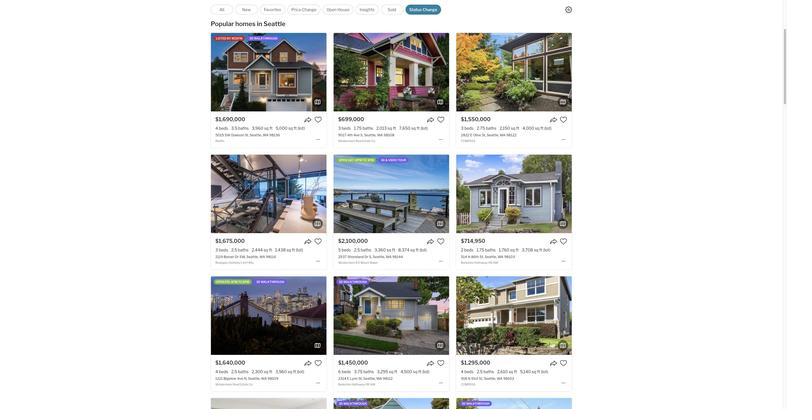 Task type: vqa. For each thing, say whether or not it's contained in the screenshot.


Task type: locate. For each thing, give the bounding box(es) containing it.
1 photo of 5015 sw dawson st, seattle, wa 98136 image from the left
[[95, 33, 211, 112]]

photo of 918 n 91st st, seattle, wa 98103 image
[[341, 277, 457, 355], [457, 277, 572, 355], [572, 277, 688, 355]]

0 vertical spatial 98103
[[505, 255, 515, 259]]

photo of 1221 bigelow ave n, seattle, wa 98109 image
[[95, 277, 211, 355], [211, 277, 327, 355], [327, 277, 442, 355]]

real inside the 9017 4th ave s, seattle, wa 98108 windermere real estate co.
[[356, 139, 362, 143]]

ave inside 1221 bigelow ave n, seattle, wa 98109 windermere real estate co.
[[237, 377, 243, 381]]

1.75 baths up the 9017 4th ave s, seattle, wa 98108 windermere real estate co.
[[354, 126, 373, 131]]

homes
[[235, 20, 256, 28]]

seattle, inside 918 n 91st st, seattle, wa 98103 compass
[[484, 377, 496, 381]]

sq right 2,610
[[509, 370, 513, 375]]

sq up 98108
[[388, 126, 392, 131]]

seattle,
[[250, 133, 262, 137], [364, 133, 377, 137], [487, 133, 499, 137], [247, 255, 259, 259], [373, 255, 385, 259], [485, 255, 497, 259], [248, 377, 261, 381], [364, 377, 376, 381], [484, 377, 496, 381]]

ft for 4,000 sq ft (lot)
[[541, 126, 544, 131]]

baths for $1,640,000
[[238, 370, 249, 375]]

hathaway inside '2314 e lynn st, seattle, wa 98112 berkshire hathaway hs nw'
[[352, 383, 365, 387]]

insights
[[360, 7, 375, 12]]

1 horizontal spatial 3,960
[[276, 370, 287, 375]]

6pm
[[243, 281, 249, 284]]

wa inside 2537 shoreland dr s, seattle, wa 98144 windermere r e mount baker
[[386, 255, 392, 259]]

2 vertical spatial e
[[347, 377, 349, 381]]

estate inside the 9017 4th ave s, seattle, wa 98108 windermere real estate co.
[[362, 139, 371, 143]]

wa inside 2822 e olive st, seattle, wa 98122 compass
[[500, 133, 506, 137]]

walkthrough down 918 n 91st st, seattle, wa 98103 compass
[[466, 402, 490, 406]]

dr inside '2119 bonair dr sw, seattle, wa 98116 realogics sotheby's int'l rlty'
[[235, 255, 239, 259]]

Sold radio
[[381, 5, 403, 15]]

wa inside 5015 sw dawson st, seattle, wa 98136 redfin
[[263, 133, 269, 137]]

wa down 3,360 sq ft
[[386, 255, 392, 259]]

1 vertical spatial s,
[[369, 255, 372, 259]]

seattle, for $1,675,000
[[247, 255, 259, 259]]

n inside '514 n 86th st, seattle, wa 98103 berkshire hathaway hs nw'
[[468, 255, 471, 259]]

option group
[[211, 5, 441, 15]]

wa down 2,150
[[500, 133, 506, 137]]

$699,000
[[338, 116, 364, 122]]

3,960
[[252, 126, 264, 131], [276, 370, 287, 375]]

photo of 5015 sw dawson st, seattle, wa 98136 image
[[95, 33, 211, 112], [211, 33, 327, 112], [327, 33, 442, 112]]

nw inside '514 n 86th st, seattle, wa 98103 berkshire hathaway hs nw'
[[493, 261, 499, 265]]

1.75 baths up '514 n 86th st, seattle, wa 98103 berkshire hathaway hs nw'
[[477, 248, 496, 253]]

favorite button checkbox for $714,950
[[560, 238, 568, 246]]

dr for $2,100,000
[[365, 255, 369, 259]]

sq right the 7,650
[[412, 126, 416, 131]]

ft
[[270, 126, 273, 131], [294, 126, 297, 131], [393, 126, 396, 131], [417, 126, 420, 131], [517, 126, 520, 131], [541, 126, 544, 131], [269, 248, 272, 253], [292, 248, 295, 253], [392, 248, 395, 253], [416, 248, 419, 253], [516, 248, 519, 253], [540, 248, 543, 253], [269, 370, 272, 375], [293, 370, 296, 375], [395, 370, 398, 375], [419, 370, 422, 375], [514, 370, 517, 375], [537, 370, 541, 375]]

st, inside 5015 sw dawson st, seattle, wa 98136 redfin
[[245, 133, 249, 137]]

0 horizontal spatial e
[[347, 377, 349, 381]]

open fri, 4pm to 6pm
[[216, 281, 249, 284]]

wa for $1,450,000
[[377, 377, 382, 381]]

0 horizontal spatial change
[[302, 7, 317, 12]]

s, right 4th
[[361, 133, 364, 137]]

seattle, for $714,950
[[485, 255, 497, 259]]

sq right 1,760
[[511, 248, 515, 253]]

1 photo of 9017 4th ave s, seattle, wa 98108 image from the left
[[218, 33, 334, 112]]

1 horizontal spatial to
[[363, 159, 367, 162]]

1 photo of 1221 bigelow ave n, seattle, wa 98109 image from the left
[[95, 277, 211, 355]]

4,000 sq ft (lot)
[[523, 126, 552, 131]]

beds right 5
[[342, 248, 351, 253]]

0 horizontal spatial ave
[[237, 377, 243, 381]]

beds right 6 on the bottom left
[[342, 370, 351, 375]]

e left olive
[[471, 133, 473, 137]]

0 horizontal spatial nw
[[371, 383, 376, 387]]

2 dr from the left
[[365, 255, 369, 259]]

baths up 918 n 91st st, seattle, wa 98103 compass
[[484, 370, 494, 375]]

seattle, for $1,640,000
[[248, 377, 261, 381]]

berkshire down "514"
[[461, 261, 474, 265]]

1 vertical spatial hathaway
[[352, 383, 365, 387]]

3 beds for $699,000
[[338, 126, 351, 131]]

0 vertical spatial hs
[[489, 261, 493, 265]]

0 vertical spatial windermere
[[338, 139, 355, 143]]

st, for $1,295,000
[[479, 377, 483, 381]]

favorite button checkbox
[[315, 116, 322, 124], [437, 116, 445, 124], [560, 116, 568, 124], [315, 238, 322, 246], [560, 238, 568, 246], [315, 360, 322, 367]]

2 horizontal spatial 3 beds
[[461, 126, 474, 131]]

to left the 3pm
[[363, 159, 367, 162]]

st, inside '2314 e lynn st, seattle, wa 98112 berkshire hathaway hs nw'
[[359, 377, 363, 381]]

compass for $1,550,000
[[461, 139, 476, 143]]

3,960 up 5015 sw dawson st, seattle, wa 98136 redfin
[[252, 126, 264, 131]]

$1,295,000
[[461, 360, 491, 366]]

s, for $699,000
[[361, 133, 364, 137]]

baths for $1,295,000
[[484, 370, 494, 375]]

1 vertical spatial 1.75 baths
[[477, 248, 496, 253]]

estate up the 3pm
[[362, 139, 371, 143]]

2 photo of 918 n 91st st, seattle, wa 98103 image from the left
[[457, 277, 572, 355]]

e for $1,550,000
[[471, 133, 473, 137]]

4 for $1,295,000
[[461, 370, 464, 375]]

ft for 2,150 sq ft
[[517, 126, 520, 131]]

favorite button checkbox for $699,000
[[437, 116, 445, 124]]

0 vertical spatial s,
[[361, 133, 364, 137]]

windermere inside 1221 bigelow ave n, seattle, wa 98109 windermere real estate co.
[[216, 383, 232, 387]]

0 horizontal spatial co.
[[249, 383, 253, 387]]

st, for $1,550,000
[[482, 133, 486, 137]]

2 photo of 5015 sw dawson st, seattle, wa 98136 image from the left
[[211, 33, 327, 112]]

estate
[[362, 139, 371, 143], [240, 383, 248, 387]]

popular homes in seattle
[[211, 20, 286, 28]]

option group containing all
[[211, 5, 441, 15]]

sq for 2,610 sq ft
[[509, 370, 513, 375]]

1,438 sq ft (lot)
[[275, 248, 303, 253]]

0 vertical spatial hathaway
[[475, 261, 488, 265]]

ft for 3,960 sq ft (lot)
[[293, 370, 296, 375]]

0 horizontal spatial 3,960
[[252, 126, 264, 131]]

0 horizontal spatial hs
[[366, 383, 370, 387]]

3d walkthrough for 1st photo of 11747 bartlett ave ne, seattle, wa 98125 from the left
[[339, 402, 367, 406]]

(lot) for $1,295,000
[[541, 370, 549, 375]]

sq right 2,300
[[264, 370, 269, 375]]

1 horizontal spatial 1.75 baths
[[477, 248, 496, 253]]

redfin
[[216, 139, 224, 143]]

4,500 sq ft (lot)
[[401, 370, 430, 375]]

4,000
[[523, 126, 535, 131]]

0 vertical spatial e
[[471, 133, 473, 137]]

e
[[471, 133, 473, 137], [359, 261, 360, 265], [347, 377, 349, 381]]

st,
[[245, 133, 249, 137], [482, 133, 486, 137], [480, 255, 484, 259], [359, 377, 363, 381], [479, 377, 483, 381]]

1 horizontal spatial co.
[[372, 139, 376, 143]]

windermere for $699,000
[[338, 139, 355, 143]]

2 change from the left
[[423, 7, 438, 12]]

berkshire down 2314
[[338, 383, 351, 387]]

0 horizontal spatial hathaway
[[352, 383, 365, 387]]

2 compass from the top
[[461, 383, 476, 387]]

seattle, inside the 9017 4th ave s, seattle, wa 98108 windermere real estate co.
[[364, 133, 377, 137]]

windermere inside the 9017 4th ave s, seattle, wa 98108 windermere real estate co.
[[338, 139, 355, 143]]

wa down 3,295
[[377, 377, 382, 381]]

seattle, right '91st'
[[484, 377, 496, 381]]

3 beds for $1,675,000
[[216, 248, 228, 253]]

sq for 4,000 sq ft (lot)
[[536, 126, 540, 131]]

hs inside '2314 e lynn st, seattle, wa 98112 berkshire hathaway hs nw'
[[366, 383, 370, 387]]

2 vertical spatial windermere
[[216, 383, 232, 387]]

ave inside the 9017 4th ave s, seattle, wa 98108 windermere real estate co.
[[354, 133, 360, 137]]

hs inside '514 n 86th st, seattle, wa 98103 berkshire hathaway hs nw'
[[489, 261, 493, 265]]

wa for $714,950
[[498, 255, 504, 259]]

$1,450,000
[[338, 360, 368, 366]]

hathaway inside '514 n 86th st, seattle, wa 98103 berkshire hathaway hs nw'
[[475, 261, 488, 265]]

1.75 down $699,000
[[354, 126, 362, 131]]

4 beds up 5015
[[216, 126, 228, 131]]

2.5 up bonair
[[231, 248, 237, 253]]

hathaway for $714,950
[[475, 261, 488, 265]]

ft for 2,444 sq ft
[[269, 248, 272, 253]]

walkthrough down 98116
[[261, 281, 284, 284]]

1 vertical spatial co.
[[249, 383, 253, 387]]

house
[[338, 7, 350, 12]]

e inside 2822 e olive st, seattle, wa 98122 compass
[[471, 133, 473, 137]]

st, right '91st'
[[479, 377, 483, 381]]

0 vertical spatial ave
[[354, 133, 360, 137]]

2 photo of 2314 e lynn st, seattle, wa 98112 image from the left
[[334, 277, 449, 355]]

e inside '2314 e lynn st, seattle, wa 98112 berkshire hathaway hs nw'
[[347, 377, 349, 381]]

2,013 sq ft
[[377, 126, 396, 131]]

beds up 4th
[[342, 126, 351, 131]]

98136
[[269, 133, 280, 137]]

1221 bigelow ave n, seattle, wa 98109 windermere real estate co.
[[216, 377, 279, 387]]

98103 inside 918 n 91st st, seattle, wa 98103 compass
[[504, 377, 514, 381]]

3d walkthrough down '91st'
[[462, 402, 490, 406]]

3d down 2314
[[339, 402, 343, 406]]

photo of 9017 4th ave s, seattle, wa 98108 image
[[218, 33, 334, 112], [334, 33, 449, 112], [449, 33, 565, 112]]

3 up the 9017
[[338, 126, 341, 131]]

0 vertical spatial co.
[[372, 139, 376, 143]]

0 vertical spatial compass
[[461, 139, 476, 143]]

0 vertical spatial real
[[356, 139, 362, 143]]

photo of 2537 shoreland dr s, seattle, wa 98144 image
[[218, 155, 334, 234], [334, 155, 449, 234], [449, 155, 565, 234]]

windermere inside 2537 shoreland dr s, seattle, wa 98144 windermere r e mount baker
[[338, 261, 355, 265]]

5 beds
[[338, 248, 351, 253]]

photo of 634 13th ave e #15, seattle, wa 98102 image
[[95, 399, 211, 410], [211, 399, 327, 410], [327, 399, 442, 410]]

baths for $1,675,000
[[238, 248, 249, 253]]

real for $1,640,000
[[233, 383, 239, 387]]

1 photo of 2119 bonair dr sw, seattle, wa 98116 image from the left
[[95, 155, 211, 234]]

3 photo of 2822 e olive st, seattle, wa 98122 image from the left
[[572, 33, 688, 112]]

compass down 918
[[461, 383, 476, 387]]

3 beds up 2822
[[461, 126, 474, 131]]

photo of 5325 s kenyon st, seattle, wa 98118 image
[[341, 399, 457, 410], [457, 399, 572, 410], [572, 399, 688, 410]]

1.75 up 86th
[[477, 248, 485, 253]]

sold
[[388, 7, 396, 12]]

2119 bonair dr sw, seattle, wa 98116 realogics sotheby's int'l rlty
[[216, 255, 276, 265]]

change inside option
[[423, 7, 438, 12]]

2.5 for $2,100,000
[[354, 248, 360, 253]]

baths for $1,690,000
[[238, 126, 249, 131]]

ave
[[354, 133, 360, 137], [237, 377, 243, 381]]

sq up 98112
[[389, 370, 394, 375]]

s, inside the 9017 4th ave s, seattle, wa 98108 windermere real estate co.
[[361, 133, 364, 137]]

hathaway down the lynn
[[352, 383, 365, 387]]

seattle, inside '514 n 86th st, seattle, wa 98103 berkshire hathaway hs nw'
[[485, 255, 497, 259]]

2.5 baths
[[231, 248, 249, 253], [354, 248, 372, 253], [231, 370, 249, 375], [477, 370, 494, 375]]

e right r
[[359, 261, 360, 265]]

0 vertical spatial nw
[[493, 261, 499, 265]]

98144
[[393, 255, 403, 259]]

0 vertical spatial berkshire
[[461, 261, 474, 265]]

4 beds
[[216, 126, 228, 131], [216, 370, 228, 375], [461, 370, 474, 375]]

nw inside '2314 e lynn st, seattle, wa 98112 berkshire hathaway hs nw'
[[371, 383, 376, 387]]

0 horizontal spatial open
[[216, 281, 224, 284]]

0 horizontal spatial real
[[233, 383, 239, 387]]

4 for $1,640,000
[[216, 370, 218, 375]]

wa inside '2119 bonair dr sw, seattle, wa 98116 realogics sotheby's int'l rlty'
[[260, 255, 265, 259]]

$1,640,000
[[216, 360, 245, 366]]

walkthrough
[[254, 37, 278, 40], [261, 281, 284, 284], [344, 281, 367, 284], [344, 402, 367, 406], [466, 402, 490, 406]]

berkshire
[[461, 261, 474, 265], [338, 383, 351, 387]]

sat,
[[348, 159, 354, 162]]

compass inside 2822 e olive st, seattle, wa 98122 compass
[[461, 139, 476, 143]]

6
[[338, 370, 341, 375]]

olive
[[473, 133, 481, 137]]

baths up dawson
[[238, 126, 249, 131]]

0 vertical spatial n
[[468, 255, 471, 259]]

estate down n,
[[240, 383, 248, 387]]

0 horizontal spatial 1.75
[[354, 126, 362, 131]]

sq left 5,000
[[264, 126, 269, 131]]

real inside 1221 bigelow ave n, seattle, wa 98109 windermere real estate co.
[[233, 383, 239, 387]]

98103 down 1,760 sq ft
[[505, 255, 515, 259]]

sq right the 1,438
[[287, 248, 291, 253]]

sw,
[[240, 255, 246, 259]]

3 up 2119 on the bottom of the page
[[216, 248, 218, 253]]

beds for $714,950
[[465, 248, 474, 253]]

98103 down 2,610 sq ft
[[504, 377, 514, 381]]

3 beds up the 9017
[[338, 126, 351, 131]]

1 horizontal spatial 1.75
[[477, 248, 485, 253]]

sq right 2,300 sq ft
[[288, 370, 292, 375]]

514 n 86th st, seattle, wa 98103 berkshire hathaway hs nw
[[461, 255, 515, 265]]

sq right 4,000
[[536, 126, 540, 131]]

4 beds for $1,690,000
[[216, 126, 228, 131]]

2314
[[338, 377, 347, 381]]

1 photo of 514 n 86th st, seattle, wa 98103 image from the left
[[341, 155, 457, 234]]

2119
[[216, 255, 223, 259]]

3,295 sq ft
[[377, 370, 398, 375]]

ft for 3,360 sq ft
[[392, 248, 395, 253]]

n inside 918 n 91st st, seattle, wa 98103 compass
[[468, 377, 471, 381]]

3
[[338, 126, 341, 131], [461, 126, 464, 131], [216, 248, 218, 253]]

seattle, inside 2537 shoreland dr s, seattle, wa 98144 windermere r e mount baker
[[373, 255, 385, 259]]

1 horizontal spatial hs
[[489, 261, 493, 265]]

sq for 2,013 sq ft
[[388, 126, 392, 131]]

change inside option
[[302, 7, 317, 12]]

sq for 1,438 sq ft (lot)
[[287, 248, 291, 253]]

1 photo of 634 13th ave e #15, seattle, wa 98102 image from the left
[[95, 399, 211, 410]]

baths up 2822 e olive st, seattle, wa 98122 compass
[[486, 126, 497, 131]]

1 vertical spatial compass
[[461, 383, 476, 387]]

1 photo of 11747 bartlett ave ne, seattle, wa 98125 image from the left
[[218, 399, 334, 410]]

photo of 514 n 86th st, seattle, wa 98103 image
[[341, 155, 457, 234], [457, 155, 572, 234], [572, 155, 688, 234]]

1.75 baths for $714,950
[[477, 248, 496, 253]]

1 horizontal spatial real
[[356, 139, 362, 143]]

st, right olive
[[482, 133, 486, 137]]

98103 inside '514 n 86th st, seattle, wa 98103 berkshire hathaway hs nw'
[[505, 255, 515, 259]]

1 vertical spatial hs
[[366, 383, 370, 387]]

seattle, down the 3.75 baths
[[364, 377, 376, 381]]

1 vertical spatial ave
[[237, 377, 243, 381]]

photo of 11747 bartlett ave ne, seattle, wa 98125 image
[[218, 399, 334, 410], [334, 399, 449, 410], [449, 399, 565, 410]]

change for price change
[[302, 7, 317, 12]]

1 horizontal spatial berkshire
[[461, 261, 474, 265]]

favorite button image
[[560, 116, 568, 124], [315, 238, 322, 246], [560, 238, 568, 246], [315, 360, 322, 367], [437, 360, 445, 367]]

baths up the 9017 4th ave s, seattle, wa 98108 windermere real estate co.
[[363, 126, 373, 131]]

3d down 2537 at the left of page
[[339, 281, 343, 284]]

favorite button image
[[315, 116, 322, 124], [437, 116, 445, 124], [437, 238, 445, 246], [560, 360, 568, 367]]

windermere for $2,100,000
[[338, 261, 355, 265]]

1 photo of 5325 s kenyon st, seattle, wa 98118 image from the left
[[341, 399, 457, 410]]

1 vertical spatial to
[[238, 281, 242, 284]]

photo of 2314 e lynn st, seattle, wa 98112 image
[[218, 277, 334, 355], [334, 277, 449, 355], [449, 277, 565, 355]]

new
[[242, 7, 251, 12]]

seattle, for $1,450,000
[[364, 377, 376, 381]]

0 vertical spatial open
[[339, 159, 347, 162]]

seattle, for $1,690,000
[[250, 133, 262, 137]]

compass inside 918 n 91st st, seattle, wa 98103 compass
[[461, 383, 476, 387]]

2.5 up the bigelow at the bottom
[[231, 370, 237, 375]]

co. for $1,640,000
[[249, 383, 253, 387]]

1 vertical spatial n
[[468, 377, 471, 381]]

3,360
[[375, 248, 386, 253]]

98116
[[266, 255, 276, 259]]

favorite button image for $1,450,000
[[437, 360, 445, 367]]

3.75
[[354, 370, 363, 375]]

918
[[461, 377, 467, 381]]

seattle, right 86th
[[485, 255, 497, 259]]

estate inside 1221 bigelow ave n, seattle, wa 98109 windermere real estate co.
[[240, 383, 248, 387]]

2.5 up '91st'
[[477, 370, 483, 375]]

2 photo of 1221 bigelow ave n, seattle, wa 98109 image from the left
[[211, 277, 327, 355]]

dawson
[[231, 133, 244, 137]]

sq up 98116
[[264, 248, 268, 253]]

4 up 918
[[461, 370, 464, 375]]

4
[[216, 126, 218, 131], [216, 370, 218, 375], [461, 370, 464, 375]]

seattle, down 2.75 baths
[[487, 133, 499, 137]]

3pm
[[368, 159, 374, 162]]

8,374 sq ft (lot)
[[399, 248, 427, 253]]

4 beds up 1221
[[216, 370, 228, 375]]

wa inside the 9017 4th ave s, seattle, wa 98108 windermere real estate co.
[[377, 133, 383, 137]]

wa inside 918 n 91st st, seattle, wa 98103 compass
[[497, 377, 503, 381]]

co. up the 3pm
[[372, 139, 376, 143]]

beds up 1221
[[219, 370, 228, 375]]

1 vertical spatial 1.75
[[477, 248, 485, 253]]

sq for 4,500 sq ft (lot)
[[413, 370, 418, 375]]

wa for $1,295,000
[[497, 377, 503, 381]]

3d walkthrough
[[250, 37, 278, 40], [256, 281, 284, 284], [339, 281, 367, 284], [339, 402, 367, 406], [462, 402, 490, 406]]

wa inside '2314 e lynn st, seattle, wa 98112 berkshire hathaway hs nw'
[[377, 377, 382, 381]]

wa down 2,444 sq ft
[[260, 255, 265, 259]]

0 horizontal spatial 3
[[216, 248, 218, 253]]

beds for $1,675,000
[[219, 248, 228, 253]]

2 beds
[[461, 248, 474, 253]]

1 vertical spatial real
[[233, 383, 239, 387]]

1 vertical spatial berkshire
[[338, 383, 351, 387]]

st, inside 918 n 91st st, seattle, wa 98103 compass
[[479, 377, 483, 381]]

walkthrough down in
[[254, 37, 278, 40]]

Insights radio
[[356, 5, 379, 15]]

0 horizontal spatial s,
[[361, 133, 364, 137]]

1 dr from the left
[[235, 255, 239, 259]]

dr inside 2537 shoreland dr s, seattle, wa 98144 windermere r e mount baker
[[365, 255, 369, 259]]

dr for $1,675,000
[[235, 255, 239, 259]]

berkshire for $714,950
[[461, 261, 474, 265]]

1 vertical spatial 3,960
[[276, 370, 287, 375]]

change right status
[[423, 7, 438, 12]]

3d
[[250, 37, 254, 40], [381, 159, 385, 162], [256, 281, 260, 284], [339, 281, 343, 284], [339, 402, 343, 406], [462, 402, 466, 406]]

1 horizontal spatial 3
[[338, 126, 341, 131]]

favorite button image for $699,000
[[437, 116, 445, 124]]

seattle, inside '2119 bonair dr sw, seattle, wa 98116 realogics sotheby's int'l rlty'
[[247, 255, 259, 259]]

real for $699,000
[[356, 139, 362, 143]]

wa inside 1221 bigelow ave n, seattle, wa 98109 windermere real estate co.
[[261, 377, 267, 381]]

1 horizontal spatial open
[[339, 159, 347, 162]]

$2,100,000
[[338, 238, 368, 244]]

$1,675,000
[[216, 238, 245, 244]]

1 vertical spatial open
[[216, 281, 224, 284]]

8,374
[[399, 248, 410, 253]]

windermere down 2537 at the left of page
[[338, 261, 355, 265]]

s, up baker
[[369, 255, 372, 259]]

favorites
[[264, 7, 281, 12]]

1 vertical spatial e
[[359, 261, 360, 265]]

0 vertical spatial 1.75
[[354, 126, 362, 131]]

1 vertical spatial windermere
[[338, 261, 355, 265]]

beds up 918
[[465, 370, 474, 375]]

seattle, down 2,300
[[248, 377, 261, 381]]

e left the lynn
[[347, 377, 349, 381]]

1 vertical spatial 98103
[[504, 377, 514, 381]]

3d walkthrough down in
[[250, 37, 278, 40]]

0 horizontal spatial berkshire
[[338, 383, 351, 387]]

3 photo of 918 n 91st st, seattle, wa 98103 image from the left
[[572, 277, 688, 355]]

to
[[363, 159, 367, 162], [238, 281, 242, 284]]

windermere down 1221
[[216, 383, 232, 387]]

status change
[[410, 7, 438, 12]]

seattle, up rlty
[[247, 255, 259, 259]]

photo of 2822 e olive st, seattle, wa 98122 image
[[341, 33, 457, 112], [457, 33, 572, 112], [572, 33, 688, 112]]

1 horizontal spatial s,
[[369, 255, 372, 259]]

1 vertical spatial estate
[[240, 383, 248, 387]]

3 beds up 2119 on the bottom of the page
[[216, 248, 228, 253]]

3 photo of 2119 bonair dr sw, seattle, wa 98116 image from the left
[[327, 155, 442, 234]]

0 horizontal spatial estate
[[240, 383, 248, 387]]

baths for $1,450,000
[[364, 370, 374, 375]]

st, right 86th
[[480, 255, 484, 259]]

0 vertical spatial 3,960
[[252, 126, 264, 131]]

favorite button checkbox
[[437, 238, 445, 246], [437, 360, 445, 367], [560, 360, 568, 367]]

3 photo of 5015 sw dawson st, seattle, wa 98136 image from the left
[[327, 33, 442, 112]]

n for $714,950
[[468, 255, 471, 259]]

1 vertical spatial nw
[[371, 383, 376, 387]]

st, right dawson
[[245, 133, 249, 137]]

2 horizontal spatial 3
[[461, 126, 464, 131]]

1 horizontal spatial estate
[[362, 139, 371, 143]]

3 photo of 2314 e lynn st, seattle, wa 98112 image from the left
[[449, 277, 565, 355]]

7,650
[[399, 126, 411, 131]]

baths up 2537 shoreland dr s, seattle, wa 98144 windermere r e mount baker
[[361, 248, 372, 253]]

1.75
[[354, 126, 362, 131], [477, 248, 485, 253]]

0 horizontal spatial dr
[[235, 255, 239, 259]]

2 horizontal spatial e
[[471, 133, 473, 137]]

co. inside the 9017 4th ave s, seattle, wa 98108 windermere real estate co.
[[372, 139, 376, 143]]

1 compass from the top
[[461, 139, 476, 143]]

seattle, inside 2822 e olive st, seattle, wa 98122 compass
[[487, 133, 499, 137]]

st, inside 2822 e olive st, seattle, wa 98122 compass
[[482, 133, 486, 137]]

beds for $1,295,000
[[465, 370, 474, 375]]

(lot) for $714,950
[[544, 248, 551, 253]]

wa for $1,690,000
[[263, 133, 269, 137]]

seattle, inside '2314 e lynn st, seattle, wa 98112 berkshire hathaway hs nw'
[[364, 377, 376, 381]]

beds up 2822
[[465, 126, 474, 131]]

0 horizontal spatial 3 beds
[[216, 248, 228, 253]]

$1,550,000
[[461, 116, 491, 122]]

sq for 1,760 sq ft
[[511, 248, 515, 253]]

1 change from the left
[[302, 7, 317, 12]]

2 photo of 634 13th ave e #15, seattle, wa 98102 image from the left
[[211, 399, 327, 410]]

4,500
[[401, 370, 412, 375]]

Open House radio
[[323, 5, 354, 15]]

3 up 2822
[[461, 126, 464, 131]]

open
[[327, 7, 337, 12]]

2.5 baths for $1,640,000
[[231, 370, 249, 375]]

wa down 3,960 sq ft
[[263, 133, 269, 137]]

st, inside '514 n 86th st, seattle, wa 98103 berkshire hathaway hs nw'
[[480, 255, 484, 259]]

co. down 2,300
[[249, 383, 253, 387]]

photo of 2119 bonair dr sw, seattle, wa 98116 image
[[95, 155, 211, 234], [211, 155, 327, 234], [327, 155, 442, 234]]

3d walkthrough down the lynn
[[339, 402, 367, 406]]

0 vertical spatial to
[[363, 159, 367, 162]]

1 horizontal spatial nw
[[493, 261, 499, 265]]

favorite button checkbox for $1,640,000
[[315, 360, 322, 367]]

st, for $1,690,000
[[245, 133, 249, 137]]

ft for 3,708 sq ft (lot)
[[540, 248, 543, 253]]

New radio
[[236, 5, 258, 15]]

dr left sw,
[[235, 255, 239, 259]]

0 horizontal spatial to
[[238, 281, 242, 284]]

2.5 baths for $1,675,000
[[231, 248, 249, 253]]

sq right 3,708
[[534, 248, 539, 253]]

baths up n,
[[238, 370, 249, 375]]

1 horizontal spatial dr
[[365, 255, 369, 259]]

All radio
[[211, 5, 233, 15]]

open
[[339, 159, 347, 162], [216, 281, 224, 284]]

n right 918
[[468, 377, 471, 381]]

n right "514"
[[468, 255, 471, 259]]

wa inside '514 n 86th st, seattle, wa 98103 berkshire hathaway hs nw'
[[498, 255, 504, 259]]

favorite button image for $1,550,000
[[560, 116, 568, 124]]

change for status change
[[423, 7, 438, 12]]

s, inside 2537 shoreland dr s, seattle, wa 98144 windermere r e mount baker
[[369, 255, 372, 259]]

open left sat,
[[339, 159, 347, 162]]

0 horizontal spatial 1.75 baths
[[354, 126, 373, 131]]

4 beds up 918
[[461, 370, 474, 375]]

3,960 for 3,960 sq ft
[[252, 126, 264, 131]]

1 horizontal spatial e
[[359, 261, 360, 265]]

dr up mount
[[365, 255, 369, 259]]

beds right 2
[[465, 248, 474, 253]]

4 up 1221
[[216, 370, 218, 375]]

compass down 2822
[[461, 139, 476, 143]]

1 horizontal spatial change
[[423, 7, 438, 12]]

wa down 1,760
[[498, 255, 504, 259]]

seattle, for $2,100,000
[[373, 255, 385, 259]]

co. inside 1221 bigelow ave n, seattle, wa 98109 windermere real estate co.
[[249, 383, 253, 387]]

0 vertical spatial estate
[[362, 139, 371, 143]]

sq for 3,360 sq ft
[[387, 248, 392, 253]]

berkshire inside '514 n 86th st, seattle, wa 98103 berkshire hathaway hs nw'
[[461, 261, 474, 265]]

(lot) for $1,675,000
[[296, 248, 303, 253]]

seattle, inside 1221 bigelow ave n, seattle, wa 98109 windermere real estate co.
[[248, 377, 261, 381]]

98103 for $1,295,000
[[504, 377, 514, 381]]

2 photo of 2119 bonair dr sw, seattle, wa 98116 image from the left
[[211, 155, 327, 234]]

sq for 7,650 sq ft (lot)
[[412, 126, 416, 131]]

2822 e olive st, seattle, wa 98122 compass
[[461, 133, 517, 143]]

1 horizontal spatial hathaway
[[475, 261, 488, 265]]

e inside 2537 shoreland dr s, seattle, wa 98144 windermere r e mount baker
[[359, 261, 360, 265]]

wa down 2,610
[[497, 377, 503, 381]]

baths up '514 n 86th st, seattle, wa 98103 berkshire hathaway hs nw'
[[486, 248, 496, 253]]

seattle, inside 5015 sw dawson st, seattle, wa 98136 redfin
[[250, 133, 262, 137]]

1 horizontal spatial ave
[[354, 133, 360, 137]]

listed by redfin
[[216, 37, 243, 40]]

98112
[[383, 377, 393, 381]]

1 horizontal spatial 3 beds
[[338, 126, 351, 131]]

berkshire inside '2314 e lynn st, seattle, wa 98112 berkshire hathaway hs nw'
[[338, 383, 351, 387]]

wa
[[263, 133, 269, 137], [377, 133, 383, 137], [500, 133, 506, 137], [260, 255, 265, 259], [386, 255, 392, 259], [498, 255, 504, 259], [261, 377, 267, 381], [377, 377, 382, 381], [497, 377, 503, 381]]

0 vertical spatial 1.75 baths
[[354, 126, 373, 131]]

2.5 baths up shoreland
[[354, 248, 372, 253]]

st, for $714,950
[[480, 255, 484, 259]]



Task type: describe. For each thing, give the bounding box(es) containing it.
3d & video tour
[[381, 159, 406, 162]]

walkthrough down r
[[344, 281, 367, 284]]

wa for $1,675,000
[[260, 255, 265, 259]]

ft for 8,374 sq ft (lot)
[[416, 248, 419, 253]]

2.75 baths
[[477, 126, 497, 131]]

3d walkthrough right 6pm
[[256, 281, 284, 284]]

91st
[[472, 377, 479, 381]]

3d left &
[[381, 159, 385, 162]]

2,150 sq ft
[[500, 126, 520, 131]]

2 photo of 11747 bartlett ave ne, seattle, wa 98125 image from the left
[[334, 399, 449, 410]]

sq for 8,374 sq ft (lot)
[[411, 248, 415, 253]]

5,140
[[521, 370, 531, 375]]

ft for 2,610 sq ft
[[514, 370, 517, 375]]

wa for $1,550,000
[[500, 133, 506, 137]]

favorite button checkbox for $1,690,000
[[315, 116, 322, 124]]

5
[[338, 248, 341, 253]]

favorite button image for $1,675,000
[[315, 238, 322, 246]]

favorite button image for $1,295,000
[[560, 360, 568, 367]]

sotheby's
[[229, 261, 243, 265]]

beds for $699,000
[[342, 126, 351, 131]]

2.5 for $1,675,000
[[231, 248, 237, 253]]

sq for 3,960 sq ft (lot)
[[288, 370, 292, 375]]

estate for $699,000
[[362, 139, 371, 143]]

beds for $1,550,000
[[465, 126, 474, 131]]

2822
[[461, 133, 470, 137]]

2 photo of 9017 4th ave s, seattle, wa 98108 image from the left
[[334, 33, 449, 112]]

4pm
[[231, 281, 238, 284]]

1 photo of 918 n 91st st, seattle, wa 98103 image from the left
[[341, 277, 457, 355]]

favorite button image for $2,100,000
[[437, 238, 445, 246]]

2,444 sq ft
[[252, 248, 272, 253]]

baths for $1,550,000
[[486, 126, 497, 131]]

3d walkthrough for 3rd the photo of 5325 s kenyon st, seattle, wa 98118 from right
[[462, 402, 490, 406]]

5,140 sq ft (lot)
[[521, 370, 549, 375]]

r
[[356, 261, 358, 265]]

seattle, for $699,000
[[364, 133, 377, 137]]

baths for $714,950
[[486, 248, 496, 253]]

seattle
[[264, 20, 286, 28]]

ave for $699,000
[[354, 133, 360, 137]]

berkshire for $1,450,000
[[338, 383, 351, 387]]

3 for $699,000
[[338, 126, 341, 131]]

98108
[[384, 133, 395, 137]]

compass for $1,295,000
[[461, 383, 476, 387]]

sq for 3,295 sq ft
[[389, 370, 394, 375]]

1.75 for $699,000
[[354, 126, 362, 131]]

3d right redfin in the left of the page
[[250, 37, 254, 40]]

5,000 sq ft (lot)
[[276, 126, 305, 131]]

mount
[[361, 261, 370, 265]]

98122
[[507, 133, 517, 137]]

favorite button checkbox for $2,100,000
[[437, 238, 445, 246]]

2
[[461, 248, 464, 253]]

video
[[389, 159, 398, 162]]

2537
[[338, 255, 347, 259]]

s, for $2,100,000
[[369, 255, 372, 259]]

3,960 sq ft (lot)
[[276, 370, 304, 375]]

lynn
[[350, 377, 358, 381]]

5015
[[216, 133, 224, 137]]

3 photo of 514 n 86th st, seattle, wa 98103 image from the left
[[572, 155, 688, 234]]

to for $2,100,000
[[363, 159, 367, 162]]

ft for 4,500 sq ft (lot)
[[419, 370, 422, 375]]

5,000
[[276, 126, 288, 131]]

baker
[[370, 261, 378, 265]]

ft for 1,760 sq ft
[[516, 248, 519, 253]]

popular
[[211, 20, 234, 28]]

e for $1,450,000
[[347, 377, 349, 381]]

by
[[227, 37, 231, 40]]

open for $1,640,000
[[216, 281, 224, 284]]

all
[[220, 7, 224, 12]]

2.5 for $1,640,000
[[231, 370, 237, 375]]

(lot) for $1,550,000
[[545, 126, 552, 131]]

(lot) for $1,640,000
[[297, 370, 304, 375]]

2 photo of 2537 shoreland dr s, seattle, wa 98144 image from the left
[[334, 155, 449, 234]]

n,
[[244, 377, 247, 381]]

n for $1,295,000
[[468, 377, 471, 381]]

3 photo of 634 13th ave e #15, seattle, wa 98102 image from the left
[[327, 399, 442, 410]]

fri,
[[225, 281, 230, 284]]

bigelow
[[224, 377, 237, 381]]

&
[[386, 159, 388, 162]]

(lot) for $1,450,000
[[423, 370, 430, 375]]

3,360 sq ft
[[375, 248, 395, 253]]

open house
[[327, 7, 350, 12]]

hs for $714,950
[[489, 261, 493, 265]]

1 photo of 2314 e lynn st, seattle, wa 98112 image from the left
[[218, 277, 334, 355]]

1,760 sq ft
[[499, 248, 519, 253]]

4 beds for $1,640,000
[[216, 370, 228, 375]]

redfin
[[232, 37, 243, 40]]

4th
[[347, 133, 353, 137]]

open sat, 12pm to 3pm
[[339, 159, 374, 162]]

3 photo of 9017 4th ave s, seattle, wa 98108 image from the left
[[449, 33, 565, 112]]

86th
[[471, 255, 479, 259]]

co. for $699,000
[[372, 139, 376, 143]]

3d down 918
[[462, 402, 466, 406]]

wa for $699,000
[[377, 133, 383, 137]]

baths for $699,000
[[363, 126, 373, 131]]

Status Change radio
[[406, 5, 441, 15]]

3.75 baths
[[354, 370, 374, 375]]

int'l
[[243, 261, 248, 265]]

9017
[[338, 133, 347, 137]]

nw for $714,950
[[493, 261, 499, 265]]

tour
[[398, 159, 406, 162]]

to for $1,640,000
[[238, 281, 242, 284]]

listed
[[216, 37, 227, 40]]

7,650 sq ft (lot)
[[399, 126, 428, 131]]

918 n 91st st, seattle, wa 98103 compass
[[461, 377, 514, 387]]

3 for $1,675,000
[[216, 248, 218, 253]]

3d right 6pm
[[256, 281, 260, 284]]

1221
[[216, 377, 223, 381]]

beds for $2,100,000
[[342, 248, 351, 253]]

1 photo of 2537 shoreland dr s, seattle, wa 98144 image from the left
[[218, 155, 334, 234]]

2 photo of 2822 e olive st, seattle, wa 98122 image from the left
[[457, 33, 572, 112]]

ft for 2,013 sq ft
[[393, 126, 396, 131]]

3.5
[[231, 126, 237, 131]]

2,610
[[498, 370, 508, 375]]

realogics
[[216, 261, 229, 265]]

3 for $1,550,000
[[461, 126, 464, 131]]

price change
[[292, 7, 317, 12]]

2,610 sq ft
[[498, 370, 517, 375]]

2,444
[[252, 248, 263, 253]]

1 photo of 2822 e olive st, seattle, wa 98122 image from the left
[[341, 33, 457, 112]]

$714,950
[[461, 238, 486, 244]]

ft for 5,140 sq ft (lot)
[[537, 370, 541, 375]]

estate for $1,640,000
[[240, 383, 248, 387]]

windermere for $1,640,000
[[216, 383, 232, 387]]

2,300
[[252, 370, 263, 375]]

2,300 sq ft
[[252, 370, 272, 375]]

sq for 2,150 sq ft
[[511, 126, 516, 131]]

2 photo of 514 n 86th st, seattle, wa 98103 image from the left
[[457, 155, 572, 234]]

beds for $1,450,000
[[342, 370, 351, 375]]

4 beds for $1,295,000
[[461, 370, 474, 375]]

sq for 5,000 sq ft (lot)
[[289, 126, 293, 131]]

$1,690,000
[[216, 116, 245, 122]]

wa for $1,640,000
[[261, 377, 267, 381]]

beds for $1,640,000
[[219, 370, 228, 375]]

3,295
[[377, 370, 388, 375]]

ft for 5,000 sq ft (lot)
[[294, 126, 297, 131]]

nw for $1,450,000
[[371, 383, 376, 387]]

ft for 7,650 sq ft (lot)
[[417, 126, 420, 131]]

Price Change radio
[[288, 5, 321, 15]]

3 photo of 2537 shoreland dr s, seattle, wa 98144 image from the left
[[449, 155, 565, 234]]

status
[[410, 7, 422, 12]]

3 photo of 11747 bartlett ave ne, seattle, wa 98125 image from the left
[[449, 399, 565, 410]]

3,960 sq ft
[[252, 126, 273, 131]]

favorite button checkbox for $1,675,000
[[315, 238, 322, 246]]

6 beds
[[338, 370, 351, 375]]

Favorites radio
[[260, 5, 285, 15]]

baths for $2,100,000
[[361, 248, 372, 253]]

2 photo of 5325 s kenyon st, seattle, wa 98118 image from the left
[[457, 399, 572, 410]]

3,708 sq ft (lot)
[[522, 248, 551, 253]]

rlty
[[249, 261, 254, 265]]

st, for $1,450,000
[[359, 377, 363, 381]]

ft for 3,960 sq ft
[[270, 126, 273, 131]]

sw
[[225, 133, 231, 137]]

3 photo of 1221 bigelow ave n, seattle, wa 98109 image from the left
[[327, 277, 442, 355]]

price
[[292, 7, 301, 12]]

9017 4th ave s, seattle, wa 98108 windermere real estate co.
[[338, 133, 395, 143]]

(lot) for $2,100,000
[[420, 248, 427, 253]]

sq for 3,708 sq ft (lot)
[[534, 248, 539, 253]]

walkthrough down '2314 e lynn st, seattle, wa 98112 berkshire hathaway hs nw'
[[344, 402, 367, 406]]

12pm
[[354, 159, 362, 162]]

wa for $2,100,000
[[386, 255, 392, 259]]

beds for $1,690,000
[[219, 126, 228, 131]]

3.5 baths
[[231, 126, 249, 131]]

3 photo of 5325 s kenyon st, seattle, wa 98118 image from the left
[[572, 399, 688, 410]]

2314 e lynn st, seattle, wa 98112 berkshire hathaway hs nw
[[338, 377, 393, 387]]

bonair
[[224, 255, 234, 259]]

sq for 5,140 sq ft (lot)
[[532, 370, 537, 375]]



